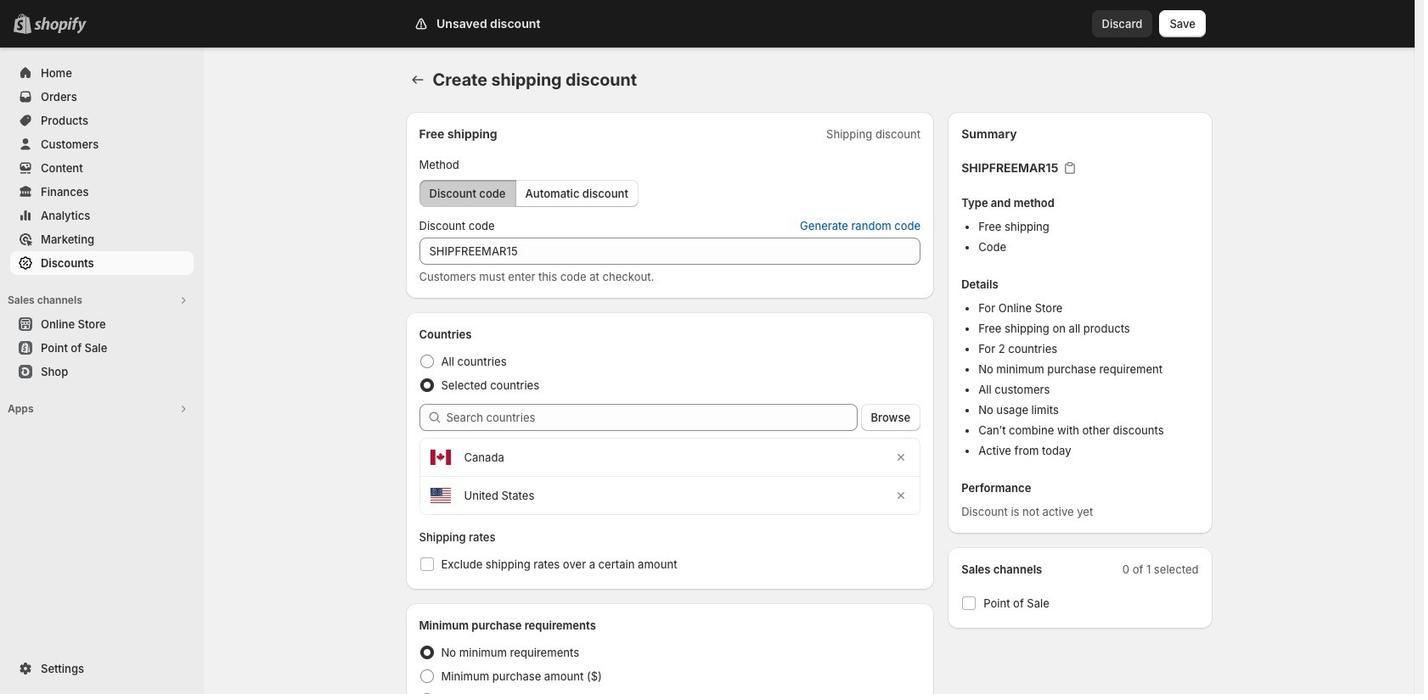 Task type: describe. For each thing, give the bounding box(es) containing it.
shopify image
[[34, 17, 87, 34]]



Task type: vqa. For each thing, say whether or not it's contained in the screenshot.
The Search Countries text box
yes



Task type: locate. For each thing, give the bounding box(es) containing it.
None text field
[[419, 238, 921, 265]]

Search countries text field
[[446, 404, 858, 432]]



